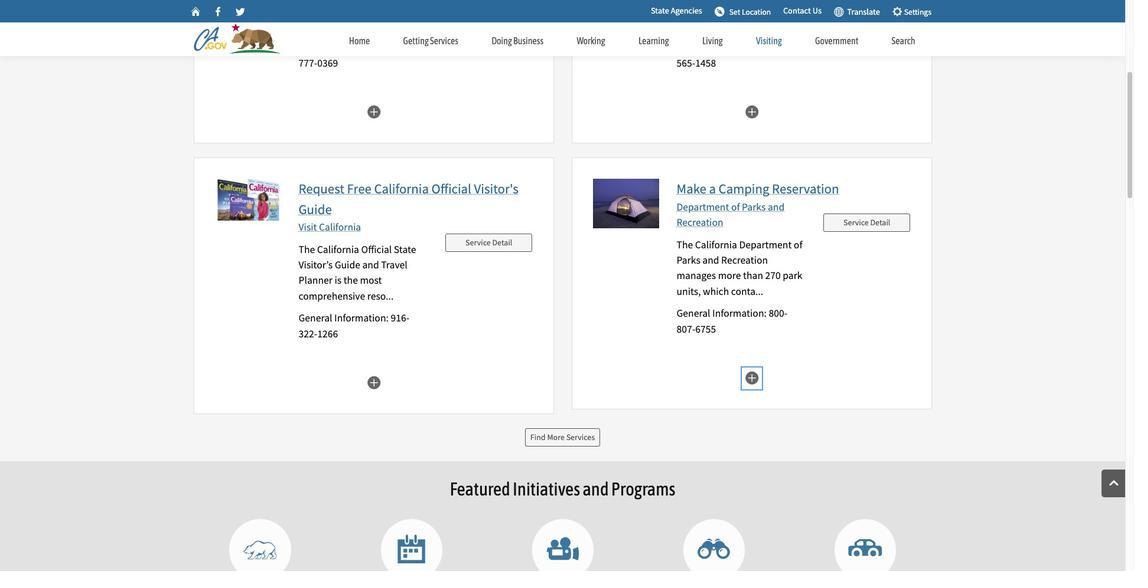 Task type: vqa. For each thing, say whether or not it's contained in the screenshot.
Find More Services link
yes



Task type: locate. For each thing, give the bounding box(es) containing it.
of down camping
[[731, 201, 740, 214]]

service detail for make a camping reservation
[[844, 217, 891, 228]]

800- down 270
[[769, 307, 788, 320]]

1266
[[317, 328, 338, 341]]

general for 1266
[[299, 312, 332, 325]]

0 horizontal spatial state
[[394, 243, 416, 256]]

general information: for 1266
[[299, 312, 391, 325]]

parks down make a camping reservation
[[742, 201, 766, 214]]

guide up visit
[[299, 201, 332, 218]]

of up park
[[794, 238, 803, 251]]

565-
[[677, 57, 696, 70]]

800- inside 800- 807-6755
[[769, 307, 788, 320]]

0 vertical spatial service detail
[[844, 217, 891, 228]]

of
[[731, 201, 740, 214], [794, 238, 803, 251]]

general up 565-
[[677, 41, 710, 54]]

807-
[[677, 323, 696, 336]]

0 horizontal spatial detail
[[492, 237, 512, 248]]

california right visit
[[319, 221, 361, 234]]

parks up the manages
[[677, 254, 701, 267]]

0 vertical spatial service detail link
[[824, 214, 911, 232]]

0 horizontal spatial guide
[[299, 201, 332, 218]]

916- 322-1266
[[299, 312, 410, 341]]

1 horizontal spatial service detail
[[844, 217, 891, 228]]

department inside department of parks and recreation
[[677, 201, 729, 214]]

find more services
[[530, 433, 595, 443]]

recreation up than
[[721, 254, 768, 267]]

0 horizontal spatial department
[[677, 201, 729, 214]]

visitor's
[[299, 259, 333, 272]]

guide for free
[[299, 201, 332, 218]]

and inside department of parks and recreation
[[768, 201, 785, 214]]

800- 807-6755
[[677, 307, 788, 336]]

1 horizontal spatial service
[[844, 217, 869, 228]]

services inside banner
[[430, 35, 458, 46]]

of inside department of parks and recreation
[[731, 201, 740, 214]]

0 horizontal spatial service detail
[[466, 237, 512, 248]]

1 horizontal spatial parks
[[742, 201, 766, 214]]

general up 322- on the bottom left of the page
[[299, 312, 332, 325]]

1 vertical spatial service
[[466, 237, 491, 248]]

general information:
[[299, 41, 391, 54], [677, 41, 769, 54], [677, 307, 769, 320], [299, 312, 391, 325]]

1458
[[696, 57, 716, 70]]

california right "free"
[[374, 180, 429, 198]]

open and close toggle to expand or shrink services card for find a state park service image
[[367, 104, 381, 119]]

1 horizontal spatial department
[[739, 238, 792, 251]]

0 vertical spatial of
[[731, 201, 740, 214]]

guide
[[299, 201, 332, 218], [335, 259, 360, 272]]

1 horizontal spatial detail
[[871, 217, 891, 228]]

travel
[[381, 259, 408, 272]]

recreation inside the california department of parks and recreation manages more than 270 park units, which conta...
[[721, 254, 768, 267]]

banner containing state agencies
[[0, 0, 1125, 56]]

1 vertical spatial service detail
[[466, 237, 512, 248]]

800- right home
[[391, 41, 410, 54]]

0 vertical spatial state
[[651, 5, 669, 16]]

government link
[[799, 24, 875, 53]]

service detail link for make a camping reservation
[[824, 214, 911, 232]]

service
[[844, 217, 869, 228], [466, 237, 491, 248]]

general for 1458
[[677, 41, 710, 54]]

compass image
[[715, 6, 725, 16]]

0 vertical spatial services
[[430, 35, 458, 46]]

800- 565-1458
[[677, 41, 788, 70]]

comprehensive
[[299, 290, 365, 303]]

and down make a camping reservation
[[768, 201, 785, 214]]

california inside the california official state visitor's guide and travel planner is the most comprehensive reso...
[[317, 243, 359, 256]]

1 horizontal spatial of
[[794, 238, 803, 251]]

contact us link
[[783, 5, 822, 18]]

services right the more
[[566, 433, 595, 443]]

1 vertical spatial detail
[[492, 237, 512, 248]]

home
[[349, 35, 370, 46]]

1 vertical spatial department
[[739, 238, 792, 251]]

0 horizontal spatial of
[[731, 201, 740, 214]]

800- inside 800- 777-0369
[[391, 41, 410, 54]]

department down a
[[677, 201, 729, 214]]

1 vertical spatial services
[[566, 433, 595, 443]]

doing business
[[492, 35, 544, 46]]

request free california official visitor's guide
[[299, 180, 519, 218]]

agencies
[[671, 5, 702, 16]]

1 vertical spatial service detail link
[[445, 234, 533, 252]]

1 vertical spatial official
[[361, 243, 392, 256]]

more
[[718, 270, 741, 283]]

service for reservation
[[844, 217, 869, 228]]

state up "travel"
[[394, 243, 416, 256]]

0 vertical spatial parks
[[742, 201, 766, 214]]

department
[[677, 201, 729, 214], [739, 238, 792, 251]]

general information: up 0369
[[299, 41, 391, 54]]

and up most
[[362, 259, 379, 272]]

gear image
[[892, 6, 903, 16]]

general
[[299, 41, 332, 54], [677, 41, 710, 54], [677, 307, 710, 320], [299, 312, 332, 325]]

california inside the california department of parks and recreation manages more than 270 park units, which conta...
[[695, 238, 737, 251]]

visiting
[[756, 35, 782, 46]]

general information: for 6755
[[677, 307, 769, 320]]

detail for make a camping reservation
[[871, 217, 891, 228]]

1 horizontal spatial services
[[566, 433, 595, 443]]

the california official state visitor's guide and travel planner is the most comprehensive reso...
[[299, 243, 416, 303]]

6755
[[696, 323, 716, 336]]

reservation
[[772, 180, 839, 198]]

and inside the california official state visitor's guide and travel planner is the most comprehensive reso...
[[362, 259, 379, 272]]

1 horizontal spatial the
[[677, 238, 693, 251]]

777-
[[299, 57, 317, 70]]

official up "travel"
[[361, 243, 392, 256]]

1 horizontal spatial state
[[651, 5, 669, 16]]

1 horizontal spatial official
[[432, 180, 471, 198]]

and up the manages
[[703, 254, 719, 267]]

0 horizontal spatial service detail link
[[445, 234, 533, 252]]

0 vertical spatial service
[[844, 217, 869, 228]]

the inside the california official state visitor's guide and travel planner is the most comprehensive reso...
[[299, 243, 315, 256]]

1 vertical spatial of
[[794, 238, 803, 251]]

800- inside 800- 565-1458
[[769, 41, 788, 54]]

information:
[[334, 41, 389, 54], [713, 41, 767, 54], [713, 307, 767, 320], [334, 312, 389, 325]]

service detail link
[[824, 214, 911, 232], [445, 234, 533, 252]]

800-
[[391, 41, 410, 54], [769, 41, 788, 54], [769, 307, 788, 320]]

park
[[783, 270, 803, 283]]

services
[[430, 35, 458, 46], [566, 433, 595, 443]]

state inside state agencies link
[[651, 5, 669, 16]]

0 vertical spatial official
[[432, 180, 471, 198]]

reso...
[[367, 290, 394, 303]]

detail
[[871, 217, 891, 228], [492, 237, 512, 248]]

general information: up 1266
[[299, 312, 391, 325]]

1 horizontal spatial service detail link
[[824, 214, 911, 232]]

search button
[[875, 24, 932, 55]]

state
[[651, 5, 669, 16], [394, 243, 416, 256]]

official left visitor's
[[432, 180, 471, 198]]

department up 270
[[739, 238, 792, 251]]

more
[[547, 433, 565, 443]]

0 vertical spatial department
[[677, 201, 729, 214]]

california for visit california
[[319, 221, 361, 234]]

california down visit california link in the left of the page
[[317, 243, 359, 256]]

0 horizontal spatial parks
[[677, 254, 701, 267]]

banner
[[0, 0, 1125, 56]]

0 vertical spatial detail
[[871, 217, 891, 228]]

0 horizontal spatial service
[[466, 237, 491, 248]]

the inside the california department of parks and recreation manages more than 270 park units, which conta...
[[677, 238, 693, 251]]

0 vertical spatial recreation
[[677, 216, 723, 229]]

guide up the
[[335, 259, 360, 272]]

state left agencies
[[651, 5, 669, 16]]

parks inside the california department of parks and recreation manages more than 270 park units, which conta...
[[677, 254, 701, 267]]

0 horizontal spatial services
[[430, 35, 458, 46]]

services right getting
[[430, 35, 458, 46]]

than
[[743, 270, 763, 283]]

the up the manages
[[677, 238, 693, 251]]

0 horizontal spatial the
[[299, 243, 315, 256]]

800- 777-0369
[[299, 41, 410, 70]]

learning
[[639, 35, 669, 46]]

getting
[[403, 35, 429, 46]]

california down the department of parks and recreation link
[[695, 238, 737, 251]]

general information: up 6755
[[677, 307, 769, 320]]

general up 807-
[[677, 307, 710, 320]]

official
[[432, 180, 471, 198], [361, 243, 392, 256]]

recreation
[[677, 216, 723, 229], [721, 254, 768, 267]]

state agencies
[[651, 5, 702, 16]]

general for 0369
[[299, 41, 332, 54]]

globe image
[[834, 6, 844, 16]]

the for make a camping reservation
[[677, 238, 693, 251]]

guide for california
[[335, 259, 360, 272]]

guide inside request free california official visitor's guide
[[299, 201, 332, 218]]

guide inside the california official state visitor's guide and travel planner is the most comprehensive reso...
[[335, 259, 360, 272]]

0 vertical spatial guide
[[299, 201, 332, 218]]

1 horizontal spatial guide
[[335, 259, 360, 272]]

1 vertical spatial guide
[[335, 259, 360, 272]]

information: for 0369
[[334, 41, 389, 54]]

contact us
[[783, 5, 822, 16]]

units,
[[677, 285, 701, 298]]

general up 777-
[[299, 41, 332, 54]]

contact
[[783, 5, 811, 16]]

1 vertical spatial state
[[394, 243, 416, 256]]

recreation down 'make' on the top right of page
[[677, 216, 723, 229]]

800- down contact
[[769, 41, 788, 54]]

the up visitor's
[[299, 243, 315, 256]]

0 horizontal spatial official
[[361, 243, 392, 256]]

and
[[768, 201, 785, 214], [703, 254, 719, 267], [362, 259, 379, 272], [583, 479, 609, 501]]

general information: up 1458
[[677, 41, 769, 54]]

california
[[374, 180, 429, 198], [319, 221, 361, 234], [695, 238, 737, 251], [317, 243, 359, 256]]

1 vertical spatial parks
[[677, 254, 701, 267]]

featured
[[450, 479, 510, 501]]

open and close toggle to expand or shrink services card for get a fishing or hunting license service image
[[745, 104, 759, 119]]

1 vertical spatial recreation
[[721, 254, 768, 267]]



Task type: describe. For each thing, give the bounding box(es) containing it.
322-
[[299, 328, 317, 341]]

learning link
[[622, 24, 686, 53]]

location
[[742, 7, 771, 17]]

manages
[[677, 270, 716, 283]]

programs
[[611, 479, 676, 501]]

service detail for request free california official visitor's guide
[[466, 237, 512, 248]]

settings
[[903, 7, 932, 17]]

set location
[[730, 7, 771, 17]]

general information: for 1458
[[677, 41, 769, 54]]

working
[[577, 35, 605, 46]]

request
[[299, 180, 344, 198]]

and left programs
[[583, 479, 609, 501]]

make a camping reservation service icon image
[[593, 179, 659, 229]]

and inside the california department of parks and recreation manages more than 270 park units, which conta...
[[703, 254, 719, 267]]

the
[[344, 274, 358, 287]]

business
[[513, 35, 544, 46]]

find more services link
[[525, 429, 600, 447]]

916-
[[391, 312, 410, 325]]

request free california official visitor's guide link
[[299, 180, 519, 218]]

department inside the california department of parks and recreation manages more than 270 park units, which conta...
[[739, 238, 792, 251]]

service detail link for request free california official visitor's guide
[[445, 234, 533, 252]]

open and close toggle to expand or shrink services card for make a camping reservation service image
[[745, 371, 759, 385]]

information: for 6755
[[713, 307, 767, 320]]

conta...
[[731, 285, 763, 298]]

california for the california official state visitor's guide and travel planner is the most comprehensive reso...
[[317, 243, 359, 256]]

information: for 1266
[[334, 312, 389, 325]]

planner
[[299, 274, 333, 287]]

home link
[[332, 24, 387, 53]]

detail for request free california official visitor's guide
[[492, 237, 512, 248]]

california for the california department of parks and recreation manages more than 270 park units, which conta...
[[695, 238, 737, 251]]

is
[[335, 274, 342, 287]]

which
[[703, 285, 729, 298]]

initiatives
[[513, 479, 580, 501]]

set
[[730, 7, 740, 17]]

ca.gov logo image
[[193, 23, 286, 56]]

general information: for 0369
[[299, 41, 391, 54]]

most
[[360, 274, 382, 287]]

visit california
[[299, 221, 361, 234]]

living
[[702, 35, 723, 46]]

featured initiatives and programs
[[450, 479, 676, 501]]

search
[[892, 35, 915, 46]]

visit california link
[[299, 221, 361, 234]]

translate
[[844, 6, 880, 17]]

department of parks and recreation
[[677, 201, 785, 229]]

working link
[[560, 24, 622, 53]]

state inside the california official state visitor's guide and travel planner is the most comprehensive reso...
[[394, 243, 416, 256]]

government
[[815, 35, 859, 46]]

visiting link
[[740, 24, 799, 53]]

recreation inside department of parks and recreation
[[677, 216, 723, 229]]

us
[[813, 5, 822, 16]]

free
[[347, 180, 372, 198]]

settings button
[[888, 1, 936, 21]]

800- for california
[[391, 41, 410, 54]]

request free california official visitor's guide service icon image
[[215, 179, 281, 221]]

make
[[677, 180, 707, 198]]

a
[[709, 180, 716, 198]]

of inside the california department of parks and recreation manages more than 270 park units, which conta...
[[794, 238, 803, 251]]

official inside request free california official visitor's guide
[[432, 180, 471, 198]]

make a camping reservation
[[677, 180, 839, 198]]

california inside request free california official visitor's guide
[[374, 180, 429, 198]]

living link
[[686, 24, 740, 53]]

open and close toggle to expand or shrink services card for request free california official visitor's guide service image
[[367, 375, 381, 390]]

doing
[[492, 35, 512, 46]]

department of parks and recreation link
[[677, 201, 785, 229]]

the for request free california official visitor's guide
[[299, 243, 315, 256]]

doing business link
[[475, 24, 560, 53]]

service for official
[[466, 237, 491, 248]]

camping
[[719, 180, 770, 198]]

state agencies link
[[651, 5, 702, 18]]

translate link
[[834, 3, 880, 19]]

parks inside department of parks and recreation
[[742, 201, 766, 214]]

getting        services
[[403, 35, 458, 46]]

set location button
[[711, 1, 775, 21]]

visit
[[299, 221, 317, 234]]

make a camping reservation link
[[677, 180, 839, 198]]

0369
[[317, 57, 338, 70]]

the california department of parks and recreation manages more than 270 park units, which conta...
[[677, 238, 803, 298]]

information: for 1458
[[713, 41, 767, 54]]

getting        services link
[[387, 24, 475, 53]]

270
[[765, 270, 781, 283]]

official inside the california official state visitor's guide and travel planner is the most comprehensive reso...
[[361, 243, 392, 256]]

visitor's
[[474, 180, 519, 198]]

find
[[530, 433, 546, 443]]

800- for camping
[[769, 41, 788, 54]]

general for 6755
[[677, 307, 710, 320]]



